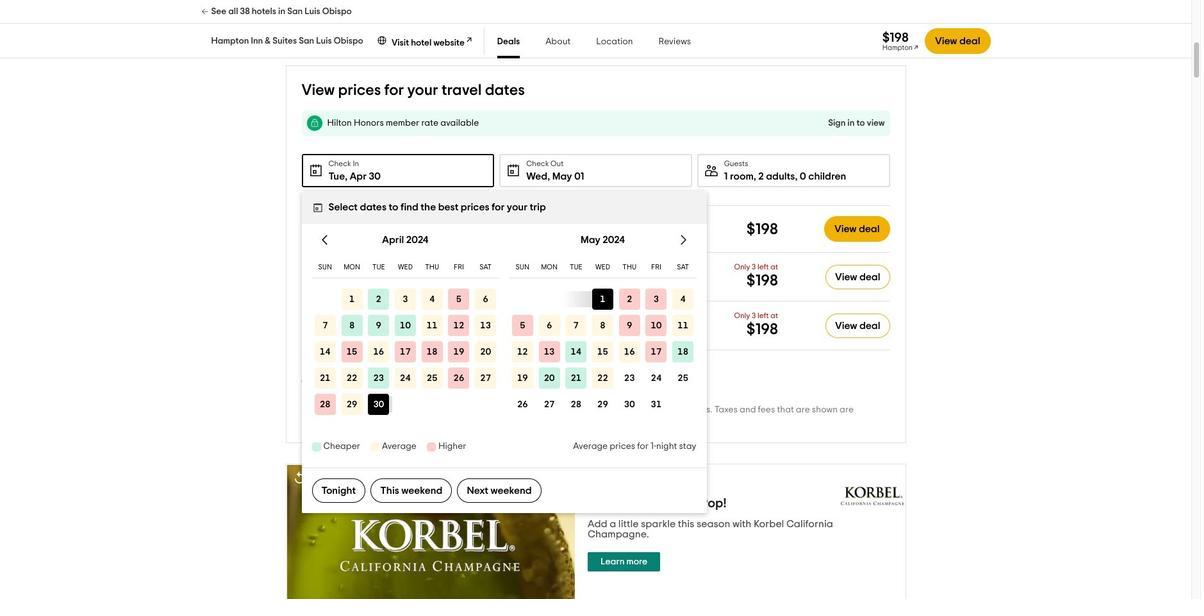 Task type: describe. For each thing, give the bounding box(es) containing it.
2 grid from the left
[[510, 224, 697, 418]]

2 row group from the left
[[510, 286, 697, 418]]

april 30, 2024 cell
[[563, 291, 590, 307]]

previous month image
[[317, 232, 333, 248]]

1 grid from the left
[[312, 224, 499, 418]]

advertisement region
[[286, 464, 907, 599]]



Task type: vqa. For each thing, say whether or not it's contained in the screenshot.
right grid
yes



Task type: locate. For each thing, give the bounding box(es) containing it.
0 horizontal spatial grid
[[312, 224, 499, 418]]

grid
[[312, 224, 499, 418], [510, 224, 697, 418]]

row group
[[312, 286, 499, 418], [510, 286, 697, 418]]

row
[[312, 257, 499, 279], [510, 257, 697, 279], [312, 286, 499, 313], [510, 286, 697, 313], [312, 313, 499, 339], [510, 313, 697, 339], [312, 339, 499, 365], [510, 339, 697, 365], [312, 365, 499, 391], [510, 365, 697, 391], [312, 391, 499, 418], [510, 391, 697, 418]]

1 horizontal spatial row group
[[510, 286, 697, 418]]

1 horizontal spatial grid
[[510, 224, 697, 418]]

1 row group from the left
[[312, 286, 499, 418]]

0 horizontal spatial row group
[[312, 286, 499, 418]]

next month image
[[676, 232, 692, 248]]



